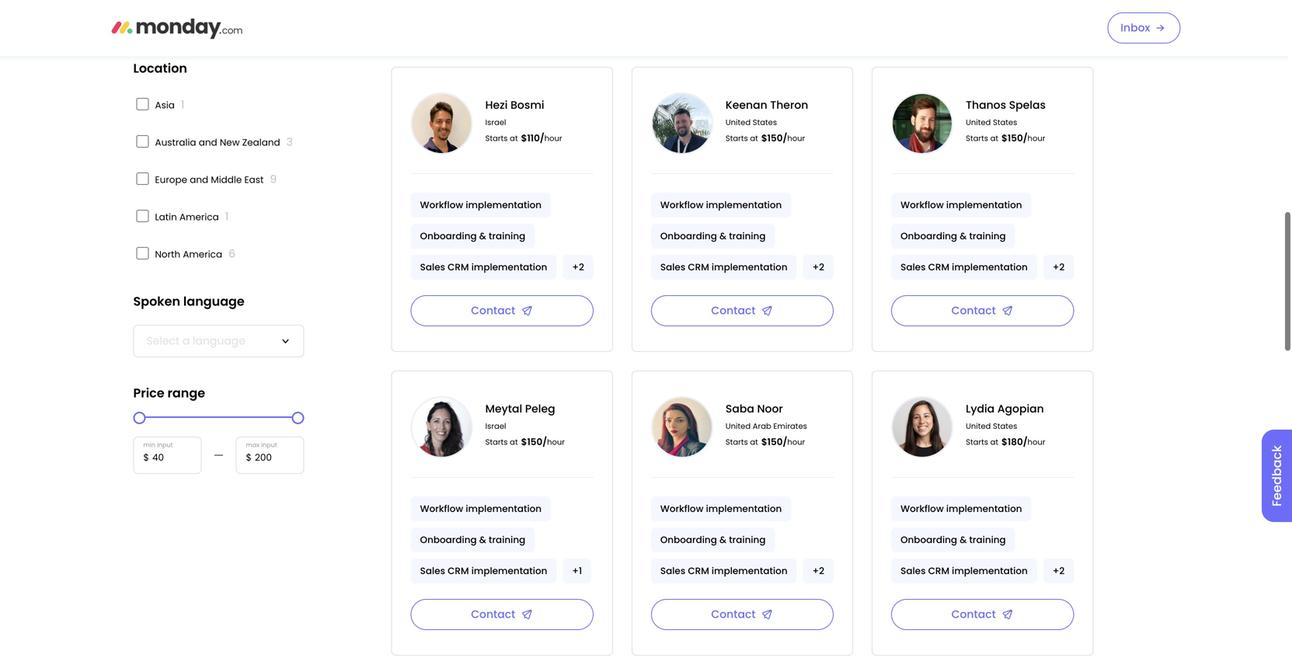 Task type: vqa. For each thing, say whether or not it's contained in the screenshot.


Task type: locate. For each thing, give the bounding box(es) containing it.
states up $180/
[[994, 421, 1018, 432]]

$150/ down theron
[[762, 132, 788, 145]]

starts down hezi
[[486, 133, 508, 144]]

onboarding & training
[[420, 230, 526, 243], [661, 230, 766, 243], [901, 230, 1007, 243], [420, 534, 526, 547], [661, 534, 766, 547], [901, 534, 1007, 547]]

israel
[[486, 117, 507, 128], [486, 421, 507, 432]]

hour
[[545, 133, 563, 144], [788, 133, 806, 144], [1028, 133, 1046, 144], [547, 437, 565, 448], [788, 437, 806, 448], [1028, 437, 1046, 448]]

a
[[183, 334, 190, 349]]

united down keenan
[[726, 117, 751, 128]]

and inside australia and new zealand 3
[[199, 136, 217, 149]]

sales crm implementation for thanos
[[901, 261, 1028, 274]]

onboarding & training for hezi bosmi
[[420, 230, 526, 243]]

states inside keenan theron united states starts at $150/ hour
[[753, 117, 778, 128]]

israel inside 'meytal peleg israel starts at $150/ hour'
[[486, 421, 507, 432]]

$150/ inside 'meytal peleg israel starts at $150/ hour'
[[521, 436, 547, 449]]

united inside the 'thanos spelas united states starts at $150/ hour'
[[966, 117, 992, 128]]

onboarding for lydia
[[901, 534, 958, 547]]

at
[[510, 133, 518, 144], [751, 133, 759, 144], [991, 133, 999, 144], [510, 437, 518, 448], [751, 437, 759, 448], [991, 437, 999, 448]]

workflow implementation
[[420, 199, 542, 211], [661, 199, 782, 211], [901, 199, 1023, 211], [420, 503, 542, 515], [661, 503, 782, 515], [901, 503, 1023, 515]]

& for thanos
[[960, 230, 967, 243]]

australia and new zealand 3
[[155, 135, 293, 150]]

onboarding & training for saba noor
[[661, 534, 766, 547]]

1 down middle at the top of page
[[225, 209, 229, 224]]

at down arab
[[751, 437, 759, 448]]

israel for meytal
[[486, 421, 507, 432]]

1 israel from the top
[[486, 117, 507, 128]]

bosmi
[[511, 98, 545, 113]]

$150/ down the 'peleg' at the left bottom of page
[[521, 436, 547, 449]]

starts down saba
[[726, 437, 749, 448]]

starts down meytal
[[486, 437, 508, 448]]

0 vertical spatial america
[[180, 211, 219, 224]]

monday logo image
[[112, 12, 243, 44]]

1 input from the left
[[157, 441, 173, 450]]

1 horizontal spatial slider
[[292, 412, 304, 424]]

hour inside the 'thanos spelas united states starts at $150/ hour'
[[1028, 133, 1046, 144]]

select
[[147, 334, 180, 349]]

1 vertical spatial israel
[[486, 421, 507, 432]]

language
[[183, 293, 245, 310], [193, 334, 246, 349]]

6
[[229, 246, 236, 262]]

starts inside hezi bosmi israel starts at $110/ hour
[[486, 133, 508, 144]]

0 horizontal spatial 1
[[181, 97, 185, 112]]

states for agopian
[[994, 421, 1018, 432]]

None number field
[[152, 450, 199, 466], [255, 450, 302, 466], [152, 450, 199, 466], [255, 450, 302, 466]]

onboarding & training for meytal peleg
[[420, 534, 526, 547]]

0 horizontal spatial slider
[[133, 412, 146, 424]]

$
[[143, 451, 149, 464], [246, 451, 252, 464]]

onboarding for thanos
[[901, 230, 958, 243]]

1 slider from the left
[[133, 412, 146, 424]]

+2 for saba noor
[[813, 565, 825, 578]]

onboarding & training for thanos spelas
[[901, 230, 1007, 243]]

at down meytal
[[510, 437, 518, 448]]

states down thanos
[[994, 117, 1018, 128]]

+1
[[573, 565, 582, 578]]

workflow for meytal
[[420, 503, 464, 515]]

at left $110/
[[510, 133, 518, 144]]

keenan
[[726, 98, 768, 113]]

sales for keenan
[[661, 261, 686, 274]]

america for 6
[[183, 248, 222, 261]]

america
[[180, 211, 219, 224], [183, 248, 222, 261]]

contact button for meytal
[[411, 599, 594, 631]]

workflow implementation for lydia
[[901, 503, 1023, 515]]

workflow
[[420, 199, 464, 211], [661, 199, 704, 211], [901, 199, 944, 211], [420, 503, 464, 515], [661, 503, 704, 515], [901, 503, 944, 515]]

$150/ down spelas
[[1002, 132, 1028, 145]]

onboarding for keenan
[[661, 230, 717, 243]]

+2 for keenan theron
[[813, 261, 825, 274]]

+2
[[573, 261, 585, 274], [813, 261, 825, 274], [1053, 261, 1065, 274], [813, 565, 825, 578], [1053, 565, 1065, 578]]

thanos spelas united states starts at $150/ hour
[[966, 98, 1046, 145]]

None checkbox
[[136, 14, 149, 26], [136, 98, 149, 110], [136, 135, 149, 148], [136, 173, 149, 185], [136, 14, 149, 26], [136, 98, 149, 110], [136, 135, 149, 148], [136, 173, 149, 185]]

0 vertical spatial 1
[[181, 97, 185, 112]]

and
[[199, 136, 217, 149], [190, 173, 208, 186]]

europe and middle east 9
[[155, 172, 277, 187]]

0 vertical spatial and
[[199, 136, 217, 149]]

israel down meytal
[[486, 421, 507, 432]]

united inside lydia agopian united states starts at $180/ hour
[[966, 421, 992, 432]]

keenan theron united states starts at $150/ hour
[[726, 98, 809, 145]]

2 israel from the top
[[486, 421, 507, 432]]

sales for meytal
[[420, 565, 446, 578]]

implementation
[[466, 199, 542, 211], [706, 199, 782, 211], [947, 199, 1023, 211], [472, 261, 548, 274], [712, 261, 788, 274], [953, 261, 1028, 274], [466, 503, 542, 515], [706, 503, 782, 515], [947, 503, 1023, 515], [472, 565, 548, 578], [712, 565, 788, 578], [953, 565, 1028, 578]]

1 vertical spatial and
[[190, 173, 208, 186]]

america inside latin america 1
[[180, 211, 219, 224]]

crm for meytal peleg
[[448, 565, 469, 578]]

input
[[157, 441, 173, 450], [261, 441, 277, 450]]

crm for saba noor
[[688, 565, 710, 578]]

states inside the 'thanos spelas united states starts at $150/ hour'
[[994, 117, 1018, 128]]

1 vertical spatial america
[[183, 248, 222, 261]]

at down thanos
[[991, 133, 999, 144]]

+2 for lydia agopian
[[1053, 565, 1065, 578]]

middle
[[211, 173, 242, 186]]

workflow for thanos
[[901, 199, 944, 211]]

united down thanos
[[966, 117, 992, 128]]

input right min
[[157, 441, 173, 450]]

america for 1
[[180, 211, 219, 224]]

contact button for thanos
[[892, 295, 1075, 327]]

at left $180/
[[991, 437, 999, 448]]

onboarding for hezi
[[420, 230, 477, 243]]

language right a at the left of the page
[[193, 334, 246, 349]]

north
[[155, 248, 180, 261]]

states inside lydia agopian united states starts at $180/ hour
[[994, 421, 1018, 432]]

location
[[133, 59, 187, 77]]

starts
[[486, 133, 508, 144], [726, 133, 749, 144], [966, 133, 989, 144], [486, 437, 508, 448], [726, 437, 749, 448], [966, 437, 989, 448]]

workflow for hezi
[[420, 199, 464, 211]]

0 horizontal spatial $
[[143, 451, 149, 464]]

starts down thanos
[[966, 133, 989, 144]]

at inside lydia agopian united states starts at $180/ hour
[[991, 437, 999, 448]]

contact button
[[411, 295, 594, 327], [651, 295, 834, 327], [892, 295, 1075, 327], [411, 599, 594, 631], [651, 599, 834, 631], [892, 599, 1075, 631]]

2 $ from the left
[[246, 451, 252, 464]]

$150/
[[762, 132, 788, 145], [1002, 132, 1028, 145], [521, 436, 547, 449], [762, 436, 788, 449]]

at inside keenan theron united states starts at $150/ hour
[[751, 133, 759, 144]]

sales crm implementation
[[420, 261, 548, 274], [661, 261, 788, 274], [901, 261, 1028, 274], [420, 565, 548, 578], [661, 565, 788, 578], [901, 565, 1028, 578]]

onboarding
[[420, 230, 477, 243], [661, 230, 717, 243], [901, 230, 958, 243], [420, 534, 477, 547], [661, 534, 717, 547], [901, 534, 958, 547]]

united inside saba noor united arab emirates starts at $150/ hour
[[726, 421, 751, 432]]

slider
[[133, 412, 146, 424], [292, 412, 304, 424]]

& for saba
[[720, 534, 727, 547]]

sales
[[420, 261, 446, 274], [661, 261, 686, 274], [901, 261, 926, 274], [420, 565, 446, 578], [661, 565, 686, 578], [901, 565, 926, 578]]

training
[[489, 230, 526, 243], [729, 230, 766, 243], [970, 230, 1007, 243], [489, 534, 526, 547], [729, 534, 766, 547], [970, 534, 1007, 547]]

lydia
[[966, 402, 995, 417]]

israel inside hezi bosmi israel starts at $110/ hour
[[486, 117, 507, 128]]

states down keenan
[[753, 117, 778, 128]]

workflow implementation for meytal
[[420, 503, 542, 515]]

starts inside saba noor united arab emirates starts at $150/ hour
[[726, 437, 749, 448]]

and left middle at the top of page
[[190, 173, 208, 186]]

lydia agopian image
[[892, 397, 954, 459]]

asia
[[155, 99, 175, 112]]

united down lydia
[[966, 421, 992, 432]]

and inside europe and middle east 9
[[190, 173, 208, 186]]

and left new
[[199, 136, 217, 149]]

america right latin
[[180, 211, 219, 224]]

america inside north america 6
[[183, 248, 222, 261]]

starts down lydia
[[966, 437, 989, 448]]

1 $ from the left
[[143, 451, 149, 464]]

latin
[[155, 211, 177, 224]]

$150/ down arab
[[762, 436, 788, 449]]

$ down min
[[143, 451, 149, 464]]

workflow implementation for thanos
[[901, 199, 1023, 211]]

israel for hezi
[[486, 117, 507, 128]]

1 horizontal spatial $
[[246, 451, 252, 464]]

united for lydia
[[966, 421, 992, 432]]

$180/
[[1002, 436, 1028, 449]]

& for keenan
[[720, 230, 727, 243]]

range
[[168, 384, 205, 402]]

1 vertical spatial 1
[[225, 209, 229, 224]]

at down keenan
[[751, 133, 759, 144]]

crm for hezi bosmi
[[448, 261, 469, 274]]

sales for thanos
[[901, 261, 926, 274]]

united down saba
[[726, 421, 751, 432]]

workflow for saba
[[661, 503, 704, 515]]

0 horizontal spatial input
[[157, 441, 173, 450]]

$ down max
[[246, 451, 252, 464]]

america left 6
[[183, 248, 222, 261]]

meytal
[[486, 402, 523, 417]]

$150/ inside the 'thanos spelas united states starts at $150/ hour'
[[1002, 132, 1028, 145]]

states for theron
[[753, 117, 778, 128]]

starts down keenan
[[726, 133, 749, 144]]

1
[[181, 97, 185, 112], [225, 209, 229, 224]]

contact
[[471, 303, 516, 318], [712, 303, 756, 318], [952, 303, 997, 318], [471, 607, 516, 622], [712, 607, 756, 622], [952, 607, 997, 622]]

israel down hezi
[[486, 117, 507, 128]]

language up select a language
[[183, 293, 245, 310]]

contact for lydia agopian
[[952, 607, 997, 622]]

0 vertical spatial israel
[[486, 117, 507, 128]]

united
[[726, 117, 751, 128], [966, 117, 992, 128], [726, 421, 751, 432], [966, 421, 992, 432]]

input right max
[[261, 441, 277, 450]]

1 right asia
[[181, 97, 185, 112]]

states
[[753, 117, 778, 128], [994, 117, 1018, 128], [994, 421, 1018, 432]]

united inside keenan theron united states starts at $150/ hour
[[726, 117, 751, 128]]

contact for keenan theron
[[712, 303, 756, 318]]

crm for keenan theron
[[688, 261, 710, 274]]

crm
[[448, 261, 469, 274], [688, 261, 710, 274], [929, 261, 950, 274], [448, 565, 469, 578], [688, 565, 710, 578], [929, 565, 950, 578]]

None checkbox
[[136, 210, 149, 222], [136, 247, 149, 260], [136, 210, 149, 222], [136, 247, 149, 260]]

&
[[479, 230, 487, 243], [720, 230, 727, 243], [960, 230, 967, 243], [479, 534, 487, 547], [720, 534, 727, 547], [960, 534, 967, 547]]

spoken language
[[133, 293, 245, 310]]

2 input from the left
[[261, 441, 277, 450]]

1 horizontal spatial input
[[261, 441, 277, 450]]

platform integration
[[155, 15, 248, 28]]

training for hezi
[[489, 230, 526, 243]]

contact for meytal peleg
[[471, 607, 516, 622]]

saba
[[726, 402, 755, 417]]



Task type: describe. For each thing, give the bounding box(es) containing it.
hezi
[[486, 98, 508, 113]]

training for lydia
[[970, 534, 1007, 547]]

starts inside keenan theron united states starts at $150/ hour
[[726, 133, 749, 144]]

platform
[[155, 15, 195, 28]]

and for 3
[[199, 136, 217, 149]]

onboarding & training for keenan theron
[[661, 230, 766, 243]]

starts inside 'meytal peleg israel starts at $150/ hour'
[[486, 437, 508, 448]]

+2 for thanos spelas
[[1053, 261, 1065, 274]]

integration
[[197, 15, 248, 28]]

workflow implementation for keenan
[[661, 199, 782, 211]]

saba noor united arab emirates starts at $150/ hour
[[726, 402, 808, 449]]

training for thanos
[[970, 230, 1007, 243]]

feedback link
[[1263, 430, 1293, 522]]

$ for min input
[[143, 451, 149, 464]]

9
[[270, 172, 277, 187]]

contact for saba noor
[[712, 607, 756, 622]]

hour inside 'meytal peleg israel starts at $150/ hour'
[[547, 437, 565, 448]]

and for 9
[[190, 173, 208, 186]]

asia 1
[[155, 97, 185, 112]]

input for max input
[[261, 441, 277, 450]]

training for saba
[[729, 534, 766, 547]]

contact for thanos spelas
[[952, 303, 997, 318]]

workflow for lydia
[[901, 503, 944, 515]]

hezi bosmi israel starts at $110/ hour
[[486, 98, 563, 145]]

hour inside hezi bosmi israel starts at $110/ hour
[[545, 133, 563, 144]]

inbox
[[1121, 20, 1151, 35]]

united for thanos
[[966, 117, 992, 128]]

+2 for hezi bosmi
[[573, 261, 585, 274]]

price range
[[133, 384, 205, 402]]

noor
[[758, 402, 784, 417]]

thanos spelas image
[[892, 93, 954, 155]]

peleg
[[525, 402, 556, 417]]

theron
[[771, 98, 809, 113]]

$110/
[[521, 132, 545, 145]]

training for meytal
[[489, 534, 526, 547]]

max input
[[246, 441, 277, 450]]

& for lydia
[[960, 534, 967, 547]]

contact button for saba
[[651, 599, 834, 631]]

contact for hezi bosmi
[[471, 303, 516, 318]]

& for meytal
[[479, 534, 487, 547]]

spelas
[[1010, 98, 1046, 113]]

& for hezi
[[479, 230, 487, 243]]

crm for thanos spelas
[[929, 261, 950, 274]]

united for saba
[[726, 421, 751, 432]]

starts inside the 'thanos spelas united states starts at $150/ hour'
[[966, 133, 989, 144]]

meytal peleg israel starts at $150/ hour
[[486, 402, 565, 449]]

united for keenan
[[726, 117, 751, 128]]

latin america 1
[[155, 209, 229, 224]]

0 vertical spatial language
[[183, 293, 245, 310]]

at inside saba noor united arab emirates starts at $150/ hour
[[751, 437, 759, 448]]

sales crm implementation for meytal
[[420, 565, 548, 578]]

1 vertical spatial language
[[193, 334, 246, 349]]

sales for hezi
[[420, 261, 446, 274]]

min
[[143, 441, 155, 450]]

zealand
[[242, 136, 280, 149]]

onboarding for meytal
[[420, 534, 477, 547]]

workflow implementation for saba
[[661, 503, 782, 515]]

2 slider from the left
[[292, 412, 304, 424]]

min input
[[143, 441, 173, 450]]

sales crm implementation for hezi
[[420, 261, 548, 274]]

training for keenan
[[729, 230, 766, 243]]

max
[[246, 441, 260, 450]]

sales crm implementation for keenan
[[661, 261, 788, 274]]

saba noor image
[[651, 397, 714, 459]]

crm for lydia agopian
[[929, 565, 950, 578]]

$ for max input
[[246, 451, 252, 464]]

workflow implementation for hezi
[[420, 199, 542, 211]]

emirates
[[774, 421, 808, 432]]

hour inside keenan theron united states starts at $150/ hour
[[788, 133, 806, 144]]

meytal peleg image
[[411, 397, 473, 459]]

thanos
[[966, 98, 1007, 113]]

hour inside saba noor united arab emirates starts at $150/ hour
[[788, 437, 806, 448]]

agopian
[[998, 402, 1045, 417]]

starts inside lydia agopian united states starts at $180/ hour
[[966, 437, 989, 448]]

europe
[[155, 173, 187, 186]]

input for min input
[[157, 441, 173, 450]]

contact button for keenan
[[651, 295, 834, 327]]

australia
[[155, 136, 196, 149]]

arab
[[753, 421, 772, 432]]

workflow for keenan
[[661, 199, 704, 211]]

keenan theron image
[[651, 93, 714, 155]]

spoken
[[133, 293, 180, 310]]

sales for lydia
[[901, 565, 926, 578]]

contact button for lydia
[[892, 599, 1075, 631]]

1 horizontal spatial 1
[[225, 209, 229, 224]]

new
[[220, 136, 240, 149]]

at inside 'meytal peleg israel starts at $150/ hour'
[[510, 437, 518, 448]]

east
[[244, 173, 264, 186]]

$150/ inside keenan theron united states starts at $150/ hour
[[762, 132, 788, 145]]

sales for saba
[[661, 565, 686, 578]]

hezi bosmi image
[[411, 93, 473, 155]]

select a language
[[147, 334, 246, 349]]

north america 6
[[155, 246, 236, 262]]

hour inside lydia agopian united states starts at $180/ hour
[[1028, 437, 1046, 448]]

contact button for hezi
[[411, 295, 594, 327]]

lydia agopian united states starts at $180/ hour
[[966, 402, 1046, 449]]

sales crm implementation for saba
[[661, 565, 788, 578]]

inbox button
[[1108, 12, 1181, 44]]

feedback
[[1269, 445, 1286, 507]]

at inside hezi bosmi israel starts at $110/ hour
[[510, 133, 518, 144]]

states for spelas
[[994, 117, 1018, 128]]

sales crm implementation for lydia
[[901, 565, 1028, 578]]

at inside the 'thanos spelas united states starts at $150/ hour'
[[991, 133, 999, 144]]

onboarding & training for lydia agopian
[[901, 534, 1007, 547]]

price
[[133, 384, 165, 402]]

$150/ inside saba noor united arab emirates starts at $150/ hour
[[762, 436, 788, 449]]

onboarding for saba
[[661, 534, 717, 547]]

3
[[287, 135, 293, 150]]



